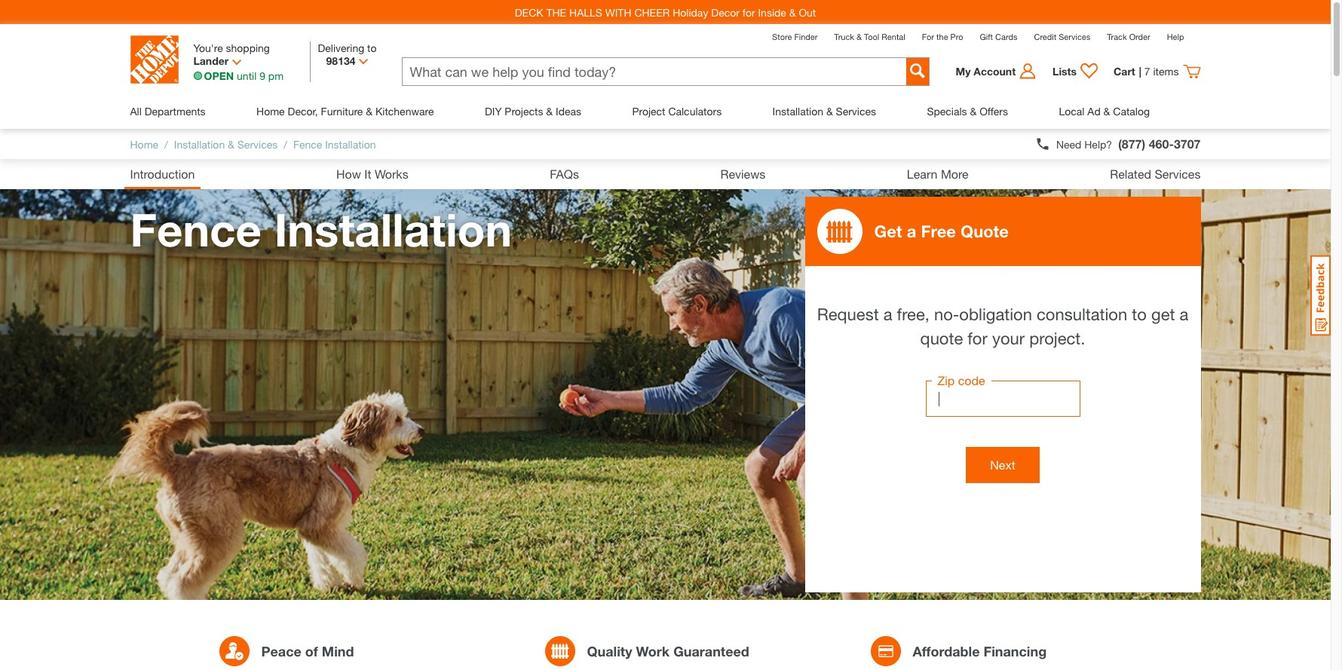 Task type: describe. For each thing, give the bounding box(es) containing it.
local ad & catalog
[[1059, 105, 1150, 118]]

lists
[[1053, 65, 1077, 78]]

feedback link image
[[1311, 255, 1331, 336]]

specials & offers
[[927, 105, 1009, 118]]

of
[[305, 643, 318, 660]]

pro
[[951, 32, 964, 41]]

1 / from the left
[[165, 138, 168, 150]]

affordable
[[913, 643, 980, 660]]

home / installation & services / fence installation
[[130, 138, 376, 150]]

out
[[799, 6, 816, 18]]

peace of mind
[[261, 643, 354, 660]]

track
[[1108, 32, 1128, 41]]

& inside local ad & catalog "link"
[[1104, 105, 1111, 118]]

need help? (877) 460-3707
[[1057, 137, 1201, 151]]

1 vertical spatial fence
[[130, 203, 262, 256]]

project calculators
[[632, 105, 722, 118]]

free
[[921, 222, 956, 241]]

specials
[[927, 105, 968, 118]]

offers
[[980, 105, 1009, 118]]

reviews
[[721, 167, 766, 181]]

9
[[260, 69, 265, 82]]

for
[[922, 32, 935, 41]]

request a free, no-obligation consultation to get a quote for your project.
[[817, 305, 1189, 349]]

7 items
[[1145, 65, 1179, 78]]

open until 9 pm
[[204, 69, 284, 82]]

introduction
[[130, 167, 195, 181]]

lists link
[[1046, 62, 1107, 80]]

holiday
[[673, 6, 709, 18]]

a for free
[[907, 222, 917, 241]]

0 vertical spatial to
[[367, 41, 377, 54]]

account
[[974, 65, 1016, 78]]

guaranteed
[[674, 643, 750, 660]]

for inside request a free, no-obligation consultation to get a quote for your project.
[[968, 329, 988, 349]]

items
[[1154, 65, 1179, 78]]

specials & offers link
[[927, 94, 1009, 129]]

open
[[204, 69, 234, 82]]

next
[[991, 458, 1016, 472]]

& inside the home decor, furniture & kitchenware link
[[366, 105, 373, 118]]

works
[[375, 167, 409, 181]]

tool
[[865, 32, 880, 41]]

obligation
[[960, 305, 1033, 324]]

learn more
[[907, 167, 969, 181]]

credit
[[1035, 32, 1057, 41]]

home for home / installation & services / fence installation
[[130, 138, 158, 150]]

project.
[[1030, 329, 1086, 349]]

fence installation link
[[293, 138, 376, 150]]

all
[[130, 105, 142, 118]]

project
[[632, 105, 666, 118]]

cart
[[1114, 65, 1136, 78]]

consultation
[[1037, 305, 1128, 324]]

gift cards link
[[980, 32, 1018, 41]]

installation & services
[[773, 105, 877, 118]]

the home depot logo link
[[130, 35, 178, 86]]

work
[[636, 643, 670, 660]]

truck & tool rental link
[[835, 32, 906, 41]]

all departments link
[[130, 94, 206, 129]]

the
[[546, 6, 567, 18]]

98134
[[326, 54, 356, 67]]

for the pro link
[[922, 32, 964, 41]]

fence installation
[[130, 203, 512, 256]]

quote
[[961, 222, 1009, 241]]

how it works
[[336, 167, 409, 181]]

how
[[336, 167, 361, 181]]

get
[[1152, 305, 1176, 324]]

rental
[[882, 32, 906, 41]]

ad
[[1088, 105, 1101, 118]]

2 horizontal spatial a
[[1180, 305, 1189, 324]]

my account link
[[956, 62, 1046, 80]]

order
[[1130, 32, 1151, 41]]

ideas
[[556, 105, 582, 118]]

pm
[[268, 69, 284, 82]]

related
[[1111, 167, 1152, 181]]

cards
[[996, 32, 1018, 41]]

0 vertical spatial for
[[743, 6, 756, 18]]

halls
[[570, 6, 603, 18]]

2 / from the left
[[284, 138, 287, 150]]

projects
[[505, 105, 543, 118]]

7
[[1145, 65, 1151, 78]]



Task type: locate. For each thing, give the bounding box(es) containing it.
home left decor,
[[257, 105, 285, 118]]

local
[[1059, 105, 1085, 118]]

installation up how
[[325, 138, 376, 150]]

None text field
[[402, 58, 906, 85]]

deck the halls with cheer holiday decor for inside & out link
[[515, 6, 816, 18]]

a right the get
[[1180, 305, 1189, 324]]

1 horizontal spatial a
[[907, 222, 917, 241]]

None text field
[[402, 58, 906, 85]]

for down 'obligation'
[[968, 329, 988, 349]]

kitchenware
[[376, 105, 434, 118]]

None telephone field
[[926, 381, 1081, 417]]

installation down departments
[[174, 138, 225, 150]]

to left the get
[[1133, 305, 1147, 324]]

1 vertical spatial for
[[968, 329, 988, 349]]

1 horizontal spatial home
[[257, 105, 285, 118]]

1 horizontal spatial to
[[1133, 305, 1147, 324]]

3707
[[1174, 137, 1201, 151]]

0 horizontal spatial fence
[[130, 203, 262, 256]]

a for free,
[[884, 305, 893, 324]]

0 horizontal spatial /
[[165, 138, 168, 150]]

you're shopping
[[193, 41, 270, 54]]

/ left fence installation link
[[284, 138, 287, 150]]

cheer
[[635, 6, 670, 18]]

1 horizontal spatial installation & services link
[[773, 94, 877, 129]]

0 horizontal spatial for
[[743, 6, 756, 18]]

for the pro
[[922, 32, 964, 41]]

help?
[[1085, 138, 1113, 150]]

1 vertical spatial home
[[130, 138, 158, 150]]

0 vertical spatial installation & services link
[[773, 94, 877, 129]]

project calculators link
[[632, 94, 722, 129]]

related services
[[1111, 167, 1201, 181]]

home
[[257, 105, 285, 118], [130, 138, 158, 150]]

credit services
[[1035, 32, 1091, 41]]

/
[[165, 138, 168, 150], [284, 138, 287, 150]]

460-
[[1149, 137, 1174, 151]]

it
[[365, 167, 371, 181]]

calculators
[[669, 105, 722, 118]]

get
[[875, 222, 903, 241]]

diy projects & ideas
[[485, 105, 582, 118]]

fence
[[293, 138, 322, 150], [130, 203, 262, 256]]

free,
[[897, 305, 930, 324]]

home decor, furniture & kitchenware link
[[257, 94, 434, 129]]

0 vertical spatial home
[[257, 105, 285, 118]]

(877)
[[1119, 137, 1146, 151]]

home for home decor, furniture & kitchenware
[[257, 105, 285, 118]]

a left free,
[[884, 305, 893, 324]]

1 horizontal spatial fence
[[293, 138, 322, 150]]

1 vertical spatial installation & services link
[[174, 138, 278, 150]]

decor,
[[288, 105, 318, 118]]

shopping
[[226, 41, 270, 54]]

home link
[[130, 138, 158, 150]]

my
[[956, 65, 971, 78]]

0 horizontal spatial home
[[130, 138, 158, 150]]

finder
[[795, 32, 818, 41]]

quote
[[921, 329, 964, 349]]

deck
[[515, 6, 544, 18]]

track order link
[[1108, 32, 1151, 41]]

/ right home link
[[165, 138, 168, 150]]

installation down 'store finder'
[[773, 105, 824, 118]]

no-
[[935, 305, 960, 324]]

inside
[[758, 6, 787, 18]]

the home depot image
[[130, 35, 178, 84]]

all departments
[[130, 105, 206, 118]]

installation & services link
[[773, 94, 877, 129], [174, 138, 278, 150]]

for
[[743, 6, 756, 18], [968, 329, 988, 349]]

you're
[[193, 41, 223, 54]]

get a free quote
[[875, 222, 1009, 241]]

need
[[1057, 138, 1082, 150]]

fence down decor,
[[293, 138, 322, 150]]

learn
[[907, 167, 938, 181]]

for left "inside"
[[743, 6, 756, 18]]

0 horizontal spatial to
[[367, 41, 377, 54]]

track order
[[1108, 32, 1151, 41]]

gift
[[980, 32, 994, 41]]

0 vertical spatial fence
[[293, 138, 322, 150]]

peace
[[261, 643, 302, 660]]

request
[[817, 305, 879, 324]]

fence down introduction
[[130, 203, 262, 256]]

1 horizontal spatial /
[[284, 138, 287, 150]]

credit services link
[[1035, 32, 1091, 41]]

installation
[[773, 105, 824, 118], [174, 138, 225, 150], [325, 138, 376, 150], [274, 203, 512, 256]]

your
[[993, 329, 1025, 349]]

the
[[937, 32, 949, 41]]

more
[[941, 167, 969, 181]]

a right get
[[907, 222, 917, 241]]

home down all
[[130, 138, 158, 150]]

quality
[[587, 643, 633, 660]]

catalog
[[1114, 105, 1150, 118]]

installation down works at the left of the page
[[274, 203, 512, 256]]

& inside diy projects & ideas link
[[546, 105, 553, 118]]

departments
[[145, 105, 206, 118]]

diy projects & ideas link
[[485, 94, 582, 129]]

until
[[237, 69, 257, 82]]

store
[[773, 32, 792, 41]]

affordable financing
[[913, 643, 1047, 660]]

1 horizontal spatial for
[[968, 329, 988, 349]]

0 horizontal spatial a
[[884, 305, 893, 324]]

0 horizontal spatial installation & services link
[[174, 138, 278, 150]]

with
[[606, 6, 632, 18]]

next button
[[967, 447, 1040, 484]]

gift cards
[[980, 32, 1018, 41]]

a
[[907, 222, 917, 241], [884, 305, 893, 324], [1180, 305, 1189, 324]]

& inside specials & offers link
[[970, 105, 977, 118]]

financing
[[984, 643, 1047, 660]]

to right delivering
[[367, 41, 377, 54]]

quality work guaranteed
[[587, 643, 750, 660]]

submit search image
[[910, 63, 925, 78]]

1 vertical spatial to
[[1133, 305, 1147, 324]]

to inside request a free, no-obligation consultation to get a quote for your project.
[[1133, 305, 1147, 324]]

local ad & catalog link
[[1059, 94, 1150, 129]]

& inside installation & services link
[[827, 105, 833, 118]]

lander
[[193, 54, 229, 67]]

help
[[1168, 32, 1185, 41]]

store finder link
[[773, 32, 818, 41]]

faqs
[[550, 167, 579, 181]]

my account
[[956, 65, 1016, 78]]

truck
[[835, 32, 855, 41]]

delivering to
[[318, 41, 377, 54]]



Task type: vqa. For each thing, say whether or not it's contained in the screenshot.
this in the MOEN Kingsley 24 in. Double Towel Bar in Chrome Shop this Collection
no



